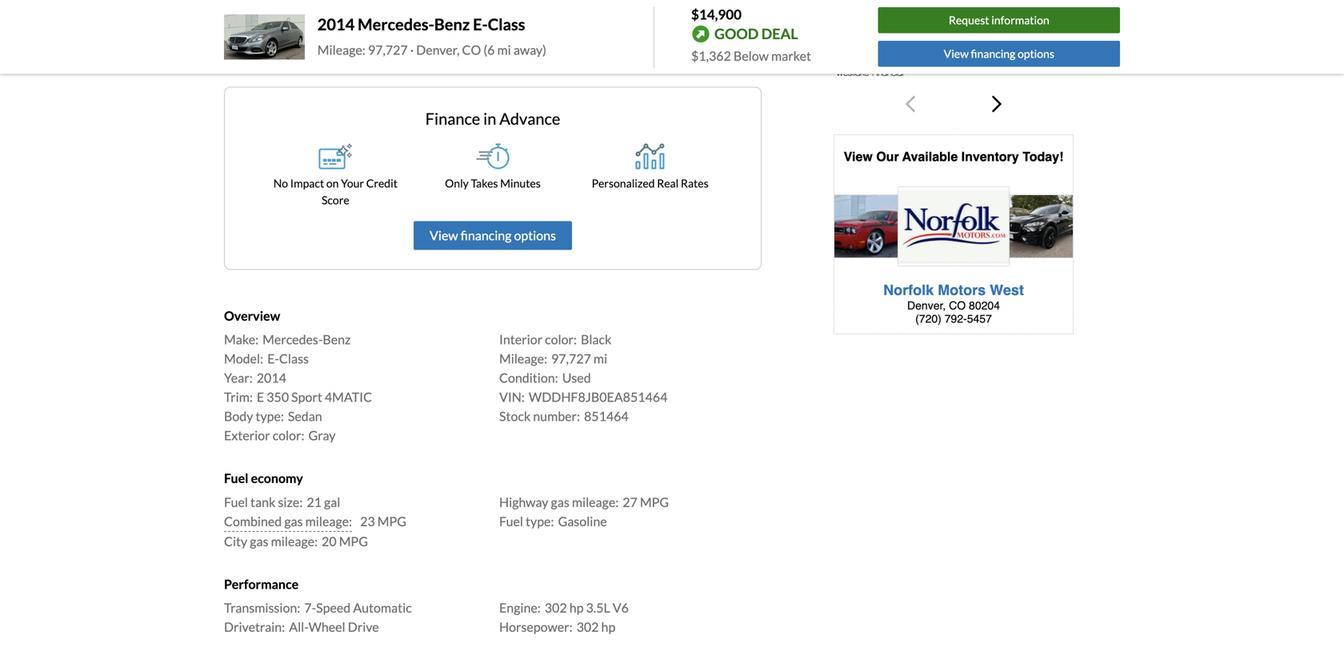 Task type: locate. For each thing, give the bounding box(es) containing it.
hp left 3.5l
[[569, 600, 584, 616]]

mileage: left 20
[[271, 534, 318, 549]]

color: inside make: mercedes-benz model: e-class year: 2014 trim: e 350 sport 4matic body type: sedan exterior color: gray
[[273, 428, 304, 443]]

0 horizontal spatial automatic
[[353, 600, 412, 616]]

view financing options button
[[878, 41, 1120, 67], [414, 221, 572, 250]]

7- right away)
[[547, 31, 559, 46]]

mi right (6 on the top of page
[[497, 42, 511, 57]]

1 horizontal spatial gasoline
[[558, 514, 607, 529]]

benz inside make: mercedes-benz model: e-class year: 2014 trim: e 350 sport 4matic body type: sedan exterior color: gray
[[323, 332, 351, 347]]

1 vertical spatial view financing options
[[430, 228, 556, 243]]

1 horizontal spatial benz
[[434, 15, 470, 34]]

gas inside highway gas mileage: 27 mpg fuel type: gasoline
[[551, 494, 570, 510]]

fuel type gasoline
[[272, 12, 324, 46]]

benz up 4matic
[[323, 332, 351, 347]]

pre-
[[790, 0, 817, 9]]

view financing options down only takes minutes
[[430, 228, 556, 243]]

1 horizontal spatial view
[[944, 47, 969, 60]]

97,727 inside the 2014 mercedes-benz e-class mileage: 97,727 · denver, co (6 mi away)
[[368, 42, 408, 57]]

7-
[[547, 31, 559, 46], [304, 600, 316, 616]]

2 vertical spatial mpg
[[339, 534, 368, 549]]

e- right model:
[[267, 351, 279, 367]]

0 vertical spatial view
[[944, 47, 969, 60]]

view financing options button down only takes minutes
[[414, 221, 572, 250]]

mpg right 20
[[339, 534, 368, 549]]

302
[[545, 600, 567, 616], [577, 619, 599, 635]]

mpg
[[640, 494, 669, 510], [377, 514, 406, 529], [339, 534, 368, 549]]

fuel left type
[[272, 12, 296, 27]]

hp
[[569, 600, 584, 616], [601, 619, 616, 635]]

0 vertical spatial 7-
[[547, 31, 559, 46]]

0 vertical spatial 2014
[[318, 15, 355, 34]]

1 vertical spatial gas
[[284, 514, 303, 529]]

0 vertical spatial view financing options
[[944, 47, 1055, 60]]

(6
[[484, 42, 495, 57]]

1 vertical spatial mileage:
[[499, 351, 547, 367]]

1 vertical spatial speed
[[316, 600, 351, 616]]

rates
[[681, 176, 709, 190]]

1 horizontal spatial color:
[[545, 332, 577, 347]]

7-speed automatic
[[547, 31, 658, 46]]

1 horizontal spatial mileage:
[[499, 351, 547, 367]]

1 horizontal spatial gas
[[284, 514, 303, 529]]

mercedes- down overview
[[263, 332, 323, 347]]

0 vertical spatial benz
[[434, 15, 470, 34]]

mpg right 23
[[377, 514, 406, 529]]

mileage: left 27
[[572, 494, 619, 510]]

type: down highway
[[526, 514, 554, 529]]

view financing options for left view financing options button
[[430, 228, 556, 243]]

class up (6 on the top of page
[[488, 15, 525, 34]]

fuel left economy
[[224, 471, 248, 486]]

fuel inside fuel tank size: 21 gal combined gas mileage: 23 mpg city gas mileage: 20 mpg
[[224, 494, 248, 510]]

chevron left image
[[906, 94, 915, 114]]

302 down 3.5l
[[577, 619, 599, 635]]

options down information
[[1018, 47, 1055, 60]]

view financing options for the top view financing options button
[[944, 47, 1055, 60]]

0 horizontal spatial type:
[[256, 409, 284, 424]]

1 horizontal spatial automatic
[[597, 31, 658, 46]]

mercedes- up ·
[[358, 15, 434, 34]]

benz inside the 2014 mercedes-benz e-class mileage: 97,727 · denver, co (6 mi away)
[[434, 15, 470, 34]]

mileage: inside highway gas mileage: 27 mpg fuel type: gasoline
[[572, 494, 619, 510]]

away)
[[514, 42, 546, 57]]

97,727 inside interior color: black mileage: 97,727 mi condition: used vin: wddhf8jb0ea851464 stock number: 851464
[[551, 351, 591, 367]]

1 vertical spatial automatic
[[353, 600, 412, 616]]

0 vertical spatial financing
[[882, 0, 938, 9]]

financing
[[882, 0, 938, 9], [971, 47, 1016, 60], [461, 228, 512, 243]]

0 vertical spatial type:
[[256, 409, 284, 424]]

e- up (6 on the top of page
[[473, 15, 488, 34]]

fuel type image
[[230, 16, 256, 42]]

0 horizontal spatial hp
[[569, 600, 584, 616]]

e-
[[473, 15, 488, 34], [267, 351, 279, 367]]

1 vertical spatial benz
[[323, 332, 351, 347]]

0 vertical spatial color:
[[545, 332, 577, 347]]

97,727 up used
[[551, 351, 591, 367]]

view financing options down request information button
[[944, 47, 1055, 60]]

mi
[[497, 42, 511, 57], [594, 351, 607, 367]]

1 horizontal spatial mercedes-
[[358, 15, 434, 34]]

transmission:
[[224, 600, 300, 616]]

transmission image
[[506, 16, 531, 42]]

1 horizontal spatial view financing options button
[[878, 41, 1120, 67]]

27
[[623, 494, 638, 510]]

0 vertical spatial hp
[[569, 600, 584, 616]]

color: down "sedan"
[[273, 428, 304, 443]]

options
[[1018, 47, 1055, 60], [514, 228, 556, 243]]

1 horizontal spatial mi
[[594, 351, 607, 367]]

·
[[410, 42, 414, 57]]

2014 up 350
[[257, 370, 286, 386]]

type: down 350
[[256, 409, 284, 424]]

2014 right 2014 mercedes-benz e-class image
[[318, 15, 355, 34]]

denver,
[[416, 42, 460, 57]]

1 horizontal spatial type:
[[526, 514, 554, 529]]

to
[[1034, 0, 1047, 9]]

0 vertical spatial automatic
[[597, 31, 658, 46]]

fuel economy
[[224, 471, 303, 486]]

e- inside the 2014 mercedes-benz e-class mileage: 97,727 · denver, co (6 mi away)
[[473, 15, 488, 34]]

view financing options button down request information button
[[878, 41, 1120, 67]]

tank
[[250, 494, 276, 510]]

0 horizontal spatial mercedes-
[[263, 332, 323, 347]]

97,727
[[368, 42, 408, 57], [551, 351, 591, 367]]

mercedes- inside the 2014 mercedes-benz e-class mileage: 97,727 · denver, co (6 mi away)
[[358, 15, 434, 34]]

gas
[[551, 494, 570, 510], [284, 514, 303, 529], [250, 534, 268, 549]]

type: inside make: mercedes-benz model: e-class year: 2014 trim: e 350 sport 4matic body type: sedan exterior color: gray
[[256, 409, 284, 424]]

0 horizontal spatial color:
[[273, 428, 304, 443]]

0 horizontal spatial e-
[[267, 351, 279, 367]]

1 vertical spatial 97,727
[[551, 351, 591, 367]]

automatic
[[597, 31, 658, 46], [353, 600, 412, 616]]

0 horizontal spatial 7-
[[304, 600, 316, 616]]

1 horizontal spatial e-
[[473, 15, 488, 34]]

1 vertical spatial class
[[279, 351, 309, 367]]

0 vertical spatial 302
[[545, 600, 567, 616]]

1 vertical spatial view financing options button
[[414, 221, 572, 250]]

0 horizontal spatial mi
[[497, 42, 511, 57]]

benz up denver,
[[434, 15, 470, 34]]

2 vertical spatial financing
[[461, 228, 512, 243]]

2 horizontal spatial financing
[[971, 47, 1016, 60]]

1 vertical spatial 7-
[[304, 600, 316, 616]]

class up sport
[[279, 351, 309, 367]]

1 horizontal spatial 302
[[577, 619, 599, 635]]

0 vertical spatial 97,727
[[368, 42, 408, 57]]

1 vertical spatial 2014
[[257, 370, 286, 386]]

speed up wheel in the left bottom of the page
[[316, 600, 351, 616]]

0 horizontal spatial financing
[[461, 228, 512, 243]]

1 vertical spatial options
[[514, 228, 556, 243]]

7- up the all-
[[304, 600, 316, 616]]

0 vertical spatial gasoline
[[272, 31, 322, 46]]

1 horizontal spatial options
[[1018, 47, 1055, 60]]

1 horizontal spatial 97,727
[[551, 351, 591, 367]]

0 vertical spatial gas
[[551, 494, 570, 510]]

fuel for fuel economy
[[224, 471, 248, 486]]

mpg right 27
[[640, 494, 669, 510]]

speed right away)
[[559, 31, 594, 46]]

0 vertical spatial speed
[[559, 31, 594, 46]]

0 horizontal spatial class
[[279, 351, 309, 367]]

0 vertical spatial mi
[[497, 42, 511, 57]]

0 vertical spatial mpg
[[640, 494, 669, 510]]

finance in advance
[[425, 109, 560, 128]]

minutes
[[500, 176, 541, 190]]

mileage: down type
[[318, 42, 366, 57]]

class inside make: mercedes-benz model: e-class year: 2014 trim: e 350 sport 4matic body type: sedan exterior color: gray
[[279, 351, 309, 367]]

class inside the 2014 mercedes-benz e-class mileage: 97,727 · denver, co (6 mi away)
[[488, 15, 525, 34]]

0 vertical spatial class
[[488, 15, 525, 34]]

mileage:
[[572, 494, 619, 510], [305, 514, 352, 529], [271, 534, 318, 549]]

performance
[[224, 576, 299, 592]]

color:
[[545, 332, 577, 347], [273, 428, 304, 443]]

financing inside pre-qualify for financing with no impact to your credit score.
[[882, 0, 938, 9]]

mercedes- for 2014
[[358, 15, 434, 34]]

1 vertical spatial e-
[[267, 351, 279, 367]]

0 horizontal spatial view
[[430, 228, 458, 243]]

credit
[[1081, 0, 1118, 9]]

advertisement region
[[834, 134, 1074, 334]]

1 horizontal spatial mpg
[[377, 514, 406, 529]]

fuel inside highway gas mileage: 27 mpg fuel type: gasoline
[[499, 514, 523, 529]]

view
[[944, 47, 969, 60], [430, 228, 458, 243]]

mi down black
[[594, 351, 607, 367]]

0 horizontal spatial benz
[[323, 332, 351, 347]]

mileage: inside the 2014 mercedes-benz e-class mileage: 97,727 · denver, co (6 mi away)
[[318, 42, 366, 57]]

1 vertical spatial gasoline
[[558, 514, 607, 529]]

pre-qualify for financing with no impact to your credit score. button
[[787, 0, 1120, 128]]

0 horizontal spatial gasoline
[[272, 31, 322, 46]]

speed
[[559, 31, 594, 46], [316, 600, 351, 616]]

0 vertical spatial mileage:
[[572, 494, 619, 510]]

fuel tank size: 21 gal combined gas mileage: 23 mpg city gas mileage: 20 mpg
[[224, 494, 406, 549]]

mileage: inside interior color: black mileage: 97,727 mi condition: used vin: wddhf8jb0ea851464 stock number: 851464
[[499, 351, 547, 367]]

2 vertical spatial gas
[[250, 534, 268, 549]]

e- inside make: mercedes-benz model: e-class year: 2014 trim: e 350 sport 4matic body type: sedan exterior color: gray
[[267, 351, 279, 367]]

0 horizontal spatial 97,727
[[368, 42, 408, 57]]

view financing options
[[944, 47, 1055, 60], [430, 228, 556, 243]]

0 horizontal spatial mileage:
[[318, 42, 366, 57]]

financing down request information button
[[971, 47, 1016, 60]]

for
[[861, 0, 880, 9]]

0 vertical spatial mileage:
[[318, 42, 366, 57]]

credit
[[366, 176, 398, 190]]

1 horizontal spatial 2014
[[318, 15, 355, 34]]

view down score.
[[944, 47, 969, 60]]

type:
[[256, 409, 284, 424], [526, 514, 554, 529]]

1 horizontal spatial hp
[[601, 619, 616, 635]]

advance
[[500, 109, 560, 128]]

view down only
[[430, 228, 458, 243]]

on
[[326, 176, 339, 190]]

gas down size:
[[284, 514, 303, 529]]

information
[[992, 13, 1050, 27]]

0 vertical spatial mercedes-
[[358, 15, 434, 34]]

0 horizontal spatial 2014
[[257, 370, 286, 386]]

0 vertical spatial e-
[[473, 15, 488, 34]]

1 horizontal spatial class
[[488, 15, 525, 34]]

hp down 3.5l
[[601, 619, 616, 635]]

color: left black
[[545, 332, 577, 347]]

1 horizontal spatial view financing options
[[944, 47, 1055, 60]]

mileage: down gal
[[305, 514, 352, 529]]

0 horizontal spatial view financing options
[[430, 228, 556, 243]]

1 vertical spatial mercedes-
[[263, 332, 323, 347]]

class
[[488, 15, 525, 34], [279, 351, 309, 367]]

97,727 left ·
[[368, 42, 408, 57]]

7- inside transmission: 7-speed automatic drivetrain: all-wheel drive
[[304, 600, 316, 616]]

speed inside transmission: 7-speed automatic drivetrain: all-wheel drive
[[316, 600, 351, 616]]

impact
[[990, 0, 1032, 9]]

2014
[[318, 15, 355, 34], [257, 370, 286, 386]]

gasoline inside fuel type gasoline
[[272, 31, 322, 46]]

request information
[[949, 13, 1050, 27]]

fuel inside fuel type gasoline
[[272, 12, 296, 27]]

2 horizontal spatial gas
[[551, 494, 570, 510]]

1 horizontal spatial speed
[[559, 31, 594, 46]]

2 horizontal spatial mpg
[[640, 494, 669, 510]]

0 horizontal spatial speed
[[316, 600, 351, 616]]

mileage: down interior
[[499, 351, 547, 367]]

options down minutes
[[514, 228, 556, 243]]

financing down takes
[[461, 228, 512, 243]]

fuel down highway
[[499, 514, 523, 529]]

1 vertical spatial mi
[[594, 351, 607, 367]]

302 up horsepower:
[[545, 600, 567, 616]]

only takes minutes
[[445, 176, 541, 190]]

model:
[[224, 351, 263, 367]]

gas down combined
[[250, 534, 268, 549]]

mercedes- inside make: mercedes-benz model: e-class year: 2014 trim: e 350 sport 4matic body type: sedan exterior color: gray
[[263, 332, 323, 347]]

type: inside highway gas mileage: 27 mpg fuel type: gasoline
[[526, 514, 554, 529]]

gas right highway
[[551, 494, 570, 510]]

fuel up combined
[[224, 494, 248, 510]]

1 vertical spatial color:
[[273, 428, 304, 443]]

gasoline
[[272, 31, 322, 46], [558, 514, 607, 529]]

1 vertical spatial type:
[[526, 514, 554, 529]]

financing right for
[[882, 0, 938, 9]]

1 horizontal spatial financing
[[882, 0, 938, 9]]

benz
[[434, 15, 470, 34], [323, 332, 351, 347]]

vin:
[[499, 389, 525, 405]]

finance
[[425, 109, 480, 128]]

wddhf8jb0ea851464
[[529, 389, 668, 405]]

1 vertical spatial mpg
[[377, 514, 406, 529]]

year:
[[224, 370, 253, 386]]



Task type: describe. For each thing, give the bounding box(es) containing it.
co
[[462, 42, 481, 57]]

0 horizontal spatial options
[[514, 228, 556, 243]]

drivetrain:
[[224, 619, 285, 635]]

0 horizontal spatial view financing options button
[[414, 221, 572, 250]]

engine:
[[499, 600, 541, 616]]

no impact on your credit score
[[273, 176, 398, 207]]

only
[[445, 176, 469, 190]]

deal
[[762, 25, 798, 43]]

e
[[257, 389, 264, 405]]

sport
[[291, 389, 322, 405]]

wheel
[[309, 619, 345, 635]]

1 vertical spatial mileage:
[[305, 514, 352, 529]]

combined
[[224, 514, 282, 529]]

gal
[[324, 494, 340, 510]]

20
[[322, 534, 337, 549]]

1 horizontal spatial 7-
[[547, 31, 559, 46]]

market
[[771, 48, 811, 64]]

21
[[307, 494, 322, 510]]

$1,362 below market
[[691, 48, 811, 64]]

no
[[971, 0, 987, 9]]

body
[[224, 409, 253, 424]]

highway gas mileage: 27 mpg fuel type: gasoline
[[499, 494, 669, 529]]

0 horizontal spatial mpg
[[339, 534, 368, 549]]

highway
[[499, 494, 548, 510]]

2014 mercedes-benz e-class mileage: 97,727 · denver, co (6 mi away)
[[318, 15, 546, 57]]

4matic
[[325, 389, 372, 405]]

black
[[581, 332, 612, 347]]

overview
[[224, 308, 280, 324]]

used
[[562, 370, 591, 386]]

pre-qualify for financing with no impact to your credit score.
[[790, 0, 1118, 30]]

23
[[360, 514, 375, 529]]

request information button
[[878, 7, 1120, 33]]

2014 mercedes-benz e-class image
[[224, 14, 305, 60]]

1 vertical spatial 302
[[577, 619, 599, 635]]

gray
[[308, 428, 336, 443]]

mercedes- for make:
[[263, 332, 323, 347]]

350
[[267, 389, 289, 405]]

real
[[657, 176, 679, 190]]

$14,900
[[691, 6, 742, 22]]

no
[[273, 176, 288, 190]]

benz for class
[[434, 15, 470, 34]]

your
[[1050, 0, 1078, 9]]

gasoline inside highway gas mileage: 27 mpg fuel type: gasoline
[[558, 514, 607, 529]]

economy
[[251, 471, 303, 486]]

automatic inside transmission: 7-speed automatic drivetrain: all-wheel drive
[[353, 600, 412, 616]]

type
[[298, 12, 324, 27]]

score
[[322, 193, 349, 207]]

personalized real rates
[[592, 176, 709, 190]]

0 vertical spatial options
[[1018, 47, 1055, 60]]

size:
[[278, 494, 303, 510]]

exterior
[[224, 428, 270, 443]]

benz for e-
[[323, 332, 351, 347]]

takes
[[471, 176, 498, 190]]

in
[[483, 109, 496, 128]]

0 horizontal spatial 302
[[545, 600, 567, 616]]

1 vertical spatial view
[[430, 228, 458, 243]]

2014 inside the 2014 mercedes-benz e-class mileage: 97,727 · denver, co (6 mi away)
[[318, 15, 355, 34]]

number:
[[533, 409, 580, 424]]

2 vertical spatial mileage:
[[271, 534, 318, 549]]

city
[[224, 534, 247, 549]]

condition:
[[499, 370, 558, 386]]

stock
[[499, 409, 531, 424]]

request
[[949, 13, 989, 27]]

your
[[341, 176, 364, 190]]

all-
[[289, 619, 309, 635]]

good
[[715, 25, 759, 43]]

horsepower:
[[499, 619, 573, 635]]

0 horizontal spatial gas
[[250, 534, 268, 549]]

mi inside interior color: black mileage: 97,727 mi condition: used vin: wddhf8jb0ea851464 stock number: 851464
[[594, 351, 607, 367]]

v6
[[613, 600, 629, 616]]

mi inside the 2014 mercedes-benz e-class mileage: 97,727 · denver, co (6 mi away)
[[497, 42, 511, 57]]

make: mercedes-benz model: e-class year: 2014 trim: e 350 sport 4matic body type: sedan exterior color: gray
[[224, 332, 372, 443]]

chevron right image
[[992, 94, 1002, 114]]

drive
[[348, 619, 379, 635]]

score.
[[936, 13, 972, 30]]

trim:
[[224, 389, 253, 405]]

impact
[[290, 176, 324, 190]]

fuel for fuel tank size: 21 gal combined gas mileage: 23 mpg city gas mileage: 20 mpg
[[224, 494, 248, 510]]

sedan
[[288, 409, 322, 424]]

0 vertical spatial view financing options button
[[878, 41, 1120, 67]]

personalized
[[592, 176, 655, 190]]

mpg inside highway gas mileage: 27 mpg fuel type: gasoline
[[640, 494, 669, 510]]

below
[[734, 48, 769, 64]]

$1,362
[[691, 48, 731, 64]]

with
[[941, 0, 969, 9]]

fuel for fuel type gasoline
[[272, 12, 296, 27]]

2014 inside make: mercedes-benz model: e-class year: 2014 trim: e 350 sport 4matic body type: sedan exterior color: gray
[[257, 370, 286, 386]]

qualify
[[817, 0, 859, 9]]

good deal
[[715, 25, 798, 43]]

color: inside interior color: black mileage: 97,727 mi condition: used vin: wddhf8jb0ea851464 stock number: 851464
[[545, 332, 577, 347]]

1 vertical spatial hp
[[601, 619, 616, 635]]

interior color: black mileage: 97,727 mi condition: used vin: wddhf8jb0ea851464 stock number: 851464
[[499, 332, 668, 424]]

engine: 302 hp 3.5l v6 horsepower: 302 hp
[[499, 600, 629, 635]]

interior
[[499, 332, 543, 347]]

851464
[[584, 409, 629, 424]]

transmission: 7-speed automatic drivetrain: all-wheel drive
[[224, 600, 412, 635]]

3.5l
[[586, 600, 610, 616]]

1 vertical spatial financing
[[971, 47, 1016, 60]]



Task type: vqa. For each thing, say whether or not it's contained in the screenshot.
you!
no



